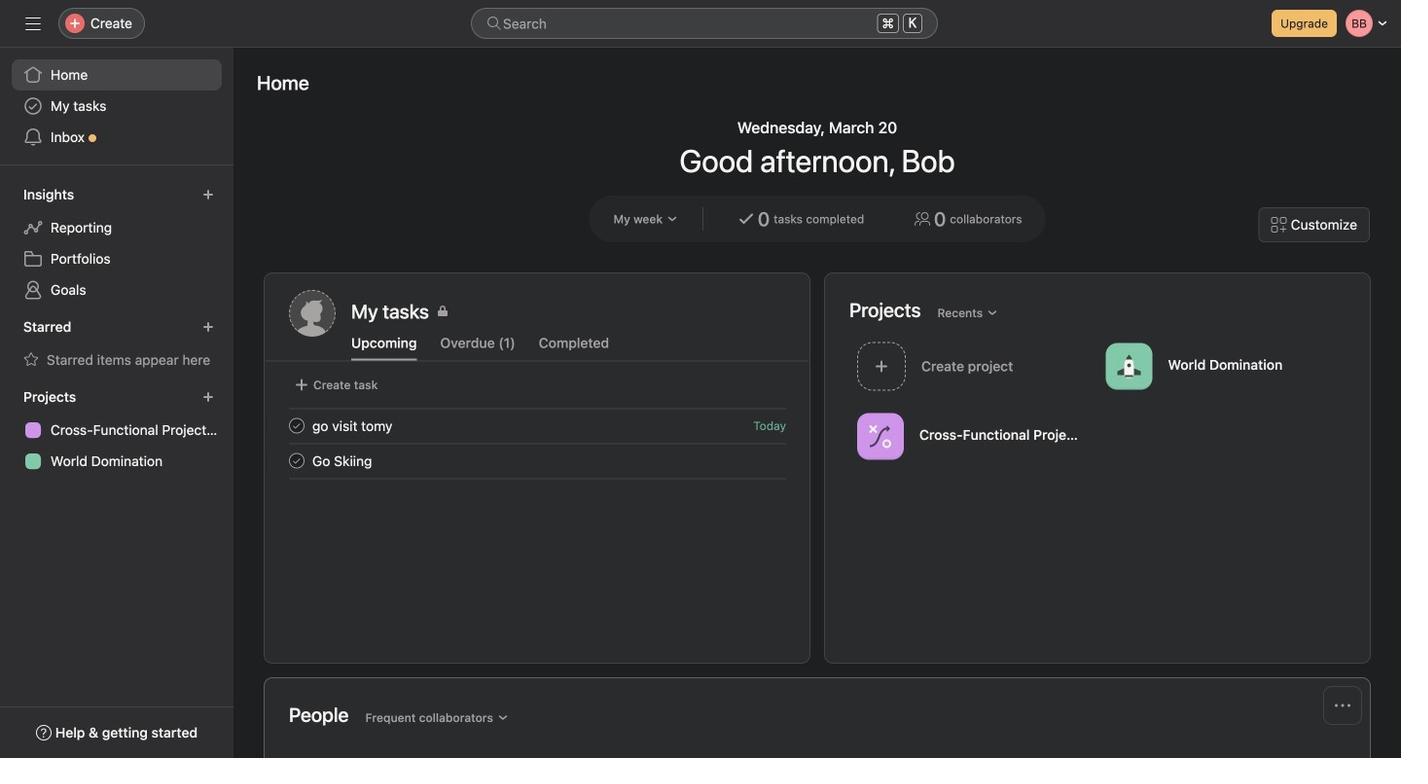 Task type: describe. For each thing, give the bounding box(es) containing it.
Search tasks, projects, and more text field
[[471, 8, 939, 39]]

Mark complete checkbox
[[285, 449, 309, 473]]

insights element
[[0, 177, 234, 310]]

mark complete image
[[285, 449, 309, 473]]

new insights image
[[203, 189, 214, 201]]

projects element
[[0, 380, 234, 481]]

2 list item from the top
[[266, 443, 810, 479]]

rocket image
[[1118, 355, 1142, 378]]

starred element
[[0, 310, 234, 380]]

Mark complete checkbox
[[285, 414, 309, 438]]

hide sidebar image
[[25, 16, 41, 31]]

add items to starred image
[[203, 321, 214, 333]]

line_and_symbols image
[[869, 425, 893, 448]]



Task type: vqa. For each thing, say whether or not it's contained in the screenshot.
second Mark Complete icon from the top of the page
yes



Task type: locate. For each thing, give the bounding box(es) containing it.
None field
[[471, 8, 939, 39]]

global element
[[0, 48, 234, 165]]

list item
[[266, 408, 810, 443], [266, 443, 810, 479]]

new project or portfolio image
[[203, 391, 214, 403]]

add profile photo image
[[289, 290, 336, 337]]

mark complete image
[[285, 414, 309, 438]]

1 list item from the top
[[266, 408, 810, 443]]



